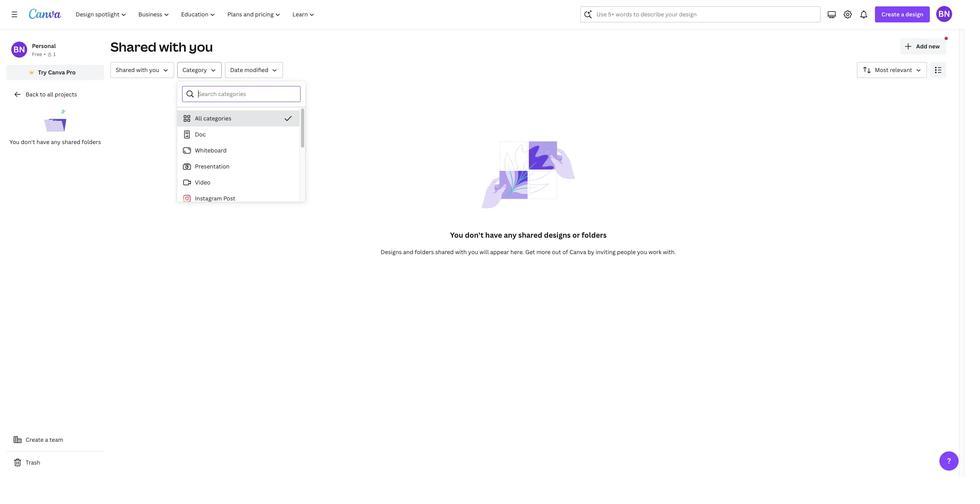 Task type: locate. For each thing, give the bounding box(es) containing it.
1 vertical spatial have
[[485, 230, 502, 240]]

1 vertical spatial shared with you
[[116, 66, 159, 74]]

modified
[[244, 66, 268, 74]]

canva
[[48, 68, 65, 76], [570, 248, 586, 256]]

out
[[552, 248, 561, 256]]

instagram
[[195, 195, 222, 202]]

of
[[563, 248, 568, 256]]

create inside create a design dropdown button
[[882, 10, 900, 18]]

presentation button
[[177, 159, 299, 175]]

shared inside button
[[116, 66, 135, 74]]

1 vertical spatial canva
[[570, 248, 586, 256]]

post
[[223, 195, 235, 202]]

all
[[47, 90, 53, 98]]

appear
[[490, 248, 509, 256]]

0 vertical spatial folders
[[82, 138, 101, 146]]

0 vertical spatial have
[[37, 138, 49, 146]]

most relevant
[[875, 66, 912, 74]]

create inside create a team button
[[26, 436, 44, 444]]

back
[[26, 90, 39, 98]]

have
[[37, 138, 49, 146], [485, 230, 502, 240]]

with.
[[663, 248, 676, 256]]

ben nelson image right design
[[936, 6, 952, 22]]

0 vertical spatial a
[[901, 10, 904, 18]]

a left design
[[901, 10, 904, 18]]

0 vertical spatial you
[[10, 138, 19, 146]]

None search field
[[581, 6, 821, 22]]

to
[[40, 90, 46, 98]]

create a design button
[[875, 6, 930, 22]]

create for create a team
[[26, 436, 44, 444]]

2 horizontal spatial shared
[[518, 230, 542, 240]]

you don't have any shared designs or folders
[[450, 230, 607, 240]]

0 horizontal spatial you
[[10, 138, 19, 146]]

0 vertical spatial with
[[159, 38, 186, 55]]

a
[[901, 10, 904, 18], [45, 436, 48, 444]]

1 vertical spatial shared
[[116, 66, 135, 74]]

1 vertical spatial create
[[26, 436, 44, 444]]

0 horizontal spatial don't
[[21, 138, 35, 146]]

by
[[588, 248, 594, 256]]

1 vertical spatial don't
[[465, 230, 484, 240]]

1 horizontal spatial create
[[882, 10, 900, 18]]

trash
[[26, 459, 40, 466]]

ben nelson image
[[936, 6, 952, 22], [11, 42, 27, 58]]

canva inside "button"
[[48, 68, 65, 76]]

0 vertical spatial shared
[[111, 38, 156, 55]]

1 horizontal spatial with
[[159, 38, 186, 55]]

a for team
[[45, 436, 48, 444]]

0 vertical spatial any
[[51, 138, 61, 146]]

you don't have any shared folders
[[10, 138, 101, 146]]

0 vertical spatial shared with you
[[111, 38, 213, 55]]

get
[[526, 248, 535, 256]]

don't
[[21, 138, 35, 146], [465, 230, 484, 240]]

create a team
[[26, 436, 63, 444]]

ben nelson image left free
[[11, 42, 27, 58]]

2 horizontal spatial folders
[[582, 230, 607, 240]]

list box
[[177, 111, 299, 319]]

1 vertical spatial folders
[[582, 230, 607, 240]]

doc option
[[177, 127, 299, 143]]

work
[[649, 248, 662, 256]]

0 horizontal spatial folders
[[82, 138, 101, 146]]

0 horizontal spatial have
[[37, 138, 49, 146]]

all
[[195, 115, 202, 122]]

canva right of
[[570, 248, 586, 256]]

folders
[[82, 138, 101, 146], [582, 230, 607, 240], [415, 248, 434, 256]]

1 vertical spatial a
[[45, 436, 48, 444]]

Sort by button
[[857, 62, 927, 78]]

1 horizontal spatial you
[[450, 230, 463, 240]]

you
[[189, 38, 213, 55], [149, 66, 159, 74], [468, 248, 478, 256], [637, 248, 647, 256]]

1 horizontal spatial any
[[504, 230, 517, 240]]

create left team
[[26, 436, 44, 444]]

1 horizontal spatial a
[[901, 10, 904, 18]]

1 vertical spatial with
[[136, 66, 148, 74]]

2 vertical spatial with
[[455, 248, 467, 256]]

canva right try
[[48, 68, 65, 76]]

shared for designs
[[518, 230, 542, 240]]

Owner button
[[111, 62, 174, 78]]

any
[[51, 138, 61, 146], [504, 230, 517, 240]]

0 vertical spatial don't
[[21, 138, 35, 146]]

shared
[[62, 138, 80, 146], [518, 230, 542, 240], [435, 248, 454, 256]]

1 vertical spatial any
[[504, 230, 517, 240]]

a inside button
[[45, 436, 48, 444]]

2 vertical spatial folders
[[415, 248, 434, 256]]

0 vertical spatial canva
[[48, 68, 65, 76]]

0 horizontal spatial shared
[[62, 138, 80, 146]]

create
[[882, 10, 900, 18], [26, 436, 44, 444]]

designs and folders shared with you will appear here. get more out of canva by inviting people you work with.
[[381, 248, 676, 256]]

1 horizontal spatial canva
[[570, 248, 586, 256]]

have for you don't have any shared folders
[[37, 138, 49, 146]]

shared for folders
[[62, 138, 80, 146]]

1 horizontal spatial ben nelson image
[[936, 6, 952, 22]]

presentation option
[[177, 159, 299, 175]]

category
[[182, 66, 207, 74]]

2 horizontal spatial with
[[455, 248, 467, 256]]

create left design
[[882, 10, 900, 18]]

0 vertical spatial shared
[[62, 138, 80, 146]]

1 vertical spatial you
[[450, 230, 463, 240]]

Category button
[[177, 62, 222, 78]]

have for you don't have any shared designs or folders
[[485, 230, 502, 240]]

1 vertical spatial ben nelson image
[[11, 42, 27, 58]]

don't for you don't have any shared designs or folders
[[465, 230, 484, 240]]

0 horizontal spatial with
[[136, 66, 148, 74]]

1 horizontal spatial don't
[[465, 230, 484, 240]]

2 vertical spatial shared
[[435, 248, 454, 256]]

whiteboard option
[[177, 143, 299, 159]]

0 horizontal spatial canva
[[48, 68, 65, 76]]

0 vertical spatial ben nelson image
[[936, 6, 952, 22]]

ben nelson element
[[11, 42, 27, 58]]

here.
[[511, 248, 524, 256]]

Search categories search field
[[198, 86, 295, 102]]

0 horizontal spatial any
[[51, 138, 61, 146]]

pro
[[66, 68, 76, 76]]

a left team
[[45, 436, 48, 444]]

0 horizontal spatial a
[[45, 436, 48, 444]]

add new button
[[900, 38, 946, 54]]

with
[[159, 38, 186, 55], [136, 66, 148, 74], [455, 248, 467, 256]]

1 horizontal spatial shared
[[435, 248, 454, 256]]

0 horizontal spatial ben nelson image
[[11, 42, 27, 58]]

don't for you don't have any shared folders
[[21, 138, 35, 146]]

you
[[10, 138, 19, 146], [450, 230, 463, 240]]

1 horizontal spatial have
[[485, 230, 502, 240]]

1 vertical spatial shared
[[518, 230, 542, 240]]

will
[[480, 248, 489, 256]]

more
[[537, 248, 551, 256]]

0 vertical spatial create
[[882, 10, 900, 18]]

shared with you
[[111, 38, 213, 55], [116, 66, 159, 74]]

0 horizontal spatial create
[[26, 436, 44, 444]]

bn button
[[936, 6, 952, 22]]

date modified
[[230, 66, 268, 74]]

a inside dropdown button
[[901, 10, 904, 18]]

trash link
[[6, 455, 104, 471]]

shared
[[111, 38, 156, 55], [116, 66, 135, 74]]

instagram post option
[[177, 191, 299, 207]]



Task type: describe. For each thing, give the bounding box(es) containing it.
any for designs
[[504, 230, 517, 240]]

free
[[32, 51, 42, 58]]

personal
[[32, 42, 56, 50]]

back to all projects link
[[6, 86, 104, 102]]

and
[[403, 248, 413, 256]]

team
[[49, 436, 63, 444]]

1
[[53, 51, 56, 58]]

design
[[906, 10, 924, 18]]

all categories
[[195, 115, 231, 122]]

try canva pro button
[[6, 65, 104, 80]]

projects
[[55, 90, 77, 98]]

shared with you inside button
[[116, 66, 159, 74]]

instagram post button
[[177, 191, 299, 207]]

ben nelson image for 'ben nelson' 'element'
[[11, 42, 27, 58]]

presentation
[[195, 163, 230, 170]]

create for create a design
[[882, 10, 900, 18]]

create a design
[[882, 10, 924, 18]]

try canva pro
[[38, 68, 76, 76]]

you for you don't have any shared folders
[[10, 138, 19, 146]]

date
[[230, 66, 243, 74]]

or
[[573, 230, 580, 240]]

all categories option
[[177, 111, 299, 127]]

add
[[916, 42, 928, 50]]

relevant
[[890, 66, 912, 74]]

you inside the shared with you button
[[149, 66, 159, 74]]

a for design
[[901, 10, 904, 18]]

video
[[195, 179, 210, 186]]

video button
[[177, 175, 299, 191]]

any for folders
[[51, 138, 61, 146]]

categories
[[203, 115, 231, 122]]

doc
[[195, 131, 206, 138]]

add new
[[916, 42, 940, 50]]

all categories button
[[177, 111, 299, 127]]

•
[[44, 51, 46, 58]]

free •
[[32, 51, 46, 58]]

top level navigation element
[[70, 6, 322, 22]]

video option
[[177, 175, 299, 191]]

with inside button
[[136, 66, 148, 74]]

Search search field
[[597, 7, 805, 22]]

try
[[38, 68, 47, 76]]

new
[[929, 42, 940, 50]]

designs
[[381, 248, 402, 256]]

designs
[[544, 230, 571, 240]]

inviting
[[596, 248, 616, 256]]

Date modified button
[[225, 62, 283, 78]]

ben nelson image
[[936, 6, 952, 22]]

people
[[617, 248, 636, 256]]

whiteboard
[[195, 147, 227, 154]]

1 horizontal spatial folders
[[415, 248, 434, 256]]

doc button
[[177, 127, 299, 143]]

ben nelson image for ben nelson icon
[[936, 6, 952, 22]]

you for you don't have any shared designs or folders
[[450, 230, 463, 240]]

instagram post
[[195, 195, 235, 202]]

whiteboard button
[[177, 143, 299, 159]]

most
[[875, 66, 889, 74]]

create a team button
[[6, 432, 104, 448]]

back to all projects
[[26, 90, 77, 98]]

list box containing all categories
[[177, 111, 299, 319]]



Task type: vqa. For each thing, say whether or not it's contained in the screenshot.
Studio corresponding to Org Chart Flowchart Whiteboard in Yellow Pink Spaced Color Blocks Style image
no



